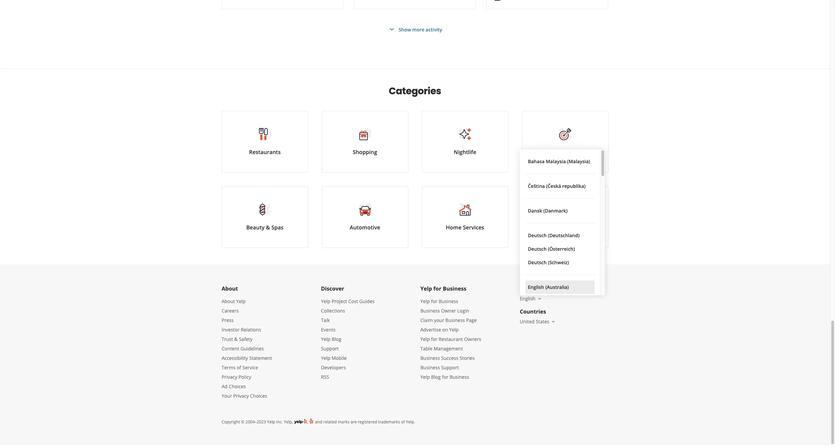 Task type: describe. For each thing, give the bounding box(es) containing it.
countries
[[520, 308, 546, 316]]

(österreich)
[[548, 246, 575, 252]]

yelp mobile link
[[321, 355, 347, 362]]

nightlife link
[[422, 111, 509, 173]]

copyright © 2004–2023 yelp inc. yelp,
[[222, 419, 293, 425]]

automotive link
[[322, 186, 408, 248]]

claim your business page link
[[421, 317, 477, 324]]

blog inside yelp for business business owner login claim your business page advertise on yelp yelp for restaurant owners table management business success stories business support yelp blog for business
[[431, 374, 441, 381]]

business down "stories"
[[450, 374, 469, 381]]

stories
[[460, 355, 475, 362]]

collections link
[[321, 308, 345, 314]]

business down table
[[421, 355, 440, 362]]

business support link
[[421, 365, 459, 371]]

deutsch for deutsch (schweiz)
[[528, 259, 547, 266]]

registered
[[358, 419, 377, 425]]

management
[[434, 346, 463, 352]]

home
[[446, 224, 462, 231]]

about for about yelp careers press investor relations trust & safety content guidelines accessibility statement terms of service privacy policy ad choices your privacy choices
[[222, 298, 235, 305]]

discover
[[321, 285, 344, 293]]

yelp down business support link
[[421, 374, 430, 381]]

yelp.
[[406, 419, 415, 425]]

languages
[[520, 285, 549, 293]]

restaurants link
[[222, 111, 308, 173]]

accessibility
[[222, 355, 248, 362]]

yelp up "collections" link
[[321, 298, 331, 305]]

about yelp careers press investor relations trust & safety content guidelines accessibility statement terms of service privacy policy ad choices your privacy choices
[[222, 298, 272, 400]]

guides
[[360, 298, 375, 305]]

0 horizontal spatial choices
[[229, 384, 246, 390]]

čeština
[[528, 183, 545, 189]]

cost
[[348, 298, 358, 305]]

developers
[[321, 365, 346, 371]]

english for english
[[520, 296, 536, 302]]

16 chevron down v2 image
[[551, 319, 556, 325]]

english (australia) button
[[526, 281, 595, 294]]

yelp logo image
[[294, 419, 307, 425]]

spas
[[272, 224, 284, 231]]

your
[[222, 393, 232, 400]]

restaurants
[[249, 149, 281, 156]]

yelp up table
[[421, 336, 430, 343]]

business success stories link
[[421, 355, 475, 362]]

united states
[[520, 319, 550, 325]]

terms
[[222, 365, 236, 371]]

(danmark)
[[544, 208, 568, 214]]

careers link
[[222, 308, 239, 314]]

(česká
[[546, 183, 561, 189]]

are
[[351, 419, 357, 425]]

business owner login link
[[421, 308, 470, 314]]

16 chevron down v2 image
[[537, 296, 543, 302]]

business up owner
[[439, 298, 458, 305]]

life
[[569, 149, 579, 156]]

events
[[321, 327, 336, 333]]

dansk
[[528, 208, 542, 214]]

& inside category navigation section navigation
[[266, 224, 270, 231]]

services
[[463, 224, 484, 231]]

policy
[[239, 374, 251, 381]]

active
[[552, 149, 568, 156]]

united
[[520, 319, 535, 325]]

deutsch (deutschland)
[[528, 232, 580, 239]]

active life
[[552, 149, 579, 156]]

trust & safety link
[[222, 336, 253, 343]]

yelp for business business owner login claim your business page advertise on yelp yelp for restaurant owners table management business success stories business support yelp blog for business
[[421, 298, 481, 381]]

& inside about yelp careers press investor relations trust & safety content guidelines accessibility statement terms of service privacy policy ad choices your privacy choices
[[234, 336, 238, 343]]

categories
[[389, 85, 441, 98]]

english button
[[520, 296, 543, 302]]

of inside about yelp careers press investor relations trust & safety content guidelines accessibility statement terms of service privacy policy ad choices your privacy choices
[[237, 365, 241, 371]]

more
[[559, 224, 572, 231]]

business up yelp for business link
[[443, 285, 467, 293]]

shopping link
[[322, 111, 408, 173]]

statement
[[249, 355, 272, 362]]

(schweiz)
[[548, 259, 569, 266]]

your privacy choices link
[[222, 393, 267, 400]]

table management link
[[421, 346, 463, 352]]

investor relations link
[[222, 327, 261, 333]]

more link
[[522, 186, 609, 248]]

on
[[443, 327, 448, 333]]

business down owner
[[446, 317, 465, 324]]

talk link
[[321, 317, 330, 324]]

show more activity
[[399, 26, 442, 33]]

mobile
[[332, 355, 347, 362]]

yelp for business
[[421, 285, 467, 293]]

yelp project cost guides collections talk events yelp blog support yelp mobile developers rss
[[321, 298, 375, 381]]

for up business owner login link
[[431, 298, 438, 305]]

talk
[[321, 317, 330, 324]]

deutsch (schweiz) button
[[526, 256, 595, 270]]

business up yelp blog for business link
[[421, 365, 440, 371]]

nightlife
[[454, 149, 477, 156]]

yelp blog for business link
[[421, 374, 469, 381]]

2004–2023
[[246, 419, 266, 425]]

service
[[243, 365, 258, 371]]

yelp project cost guides link
[[321, 298, 375, 305]]

trademarks
[[378, 419, 400, 425]]

beauty
[[246, 224, 265, 231]]

about for about
[[222, 285, 238, 293]]

inc.
[[276, 419, 283, 425]]

yelp right on
[[450, 327, 459, 333]]

rss link
[[321, 374, 329, 381]]

states
[[536, 319, 550, 325]]

shopping
[[353, 149, 377, 156]]

your
[[434, 317, 444, 324]]



Task type: vqa. For each thing, say whether or not it's contained in the screenshot.
"Ad Choices" Link
yes



Task type: locate. For each thing, give the bounding box(es) containing it.
deutsch for deutsch (deutschland)
[[528, 232, 547, 239]]

0 vertical spatial english
[[528, 284, 544, 291]]

and related marks are registered trademarks of yelp.
[[314, 419, 415, 425]]

yelp up claim at the bottom of page
[[421, 298, 430, 305]]

beauty & spas
[[246, 224, 284, 231]]

1 vertical spatial privacy
[[233, 393, 249, 400]]

beauty & spas link
[[222, 186, 308, 248]]

bahasa
[[528, 158, 545, 165]]

yelp
[[421, 285, 432, 293], [236, 298, 246, 305], [321, 298, 331, 305], [421, 298, 430, 305], [450, 327, 459, 333], [321, 336, 331, 343], [421, 336, 430, 343], [321, 355, 331, 362], [421, 374, 430, 381], [267, 419, 275, 425]]

&
[[266, 224, 270, 231], [234, 336, 238, 343]]

0 vertical spatial about
[[222, 285, 238, 293]]

success
[[441, 355, 459, 362]]

2 about from the top
[[222, 298, 235, 305]]

owners
[[464, 336, 481, 343]]

deutsch (schweiz)
[[528, 259, 569, 266]]

about
[[222, 285, 238, 293], [222, 298, 235, 305]]

1 vertical spatial &
[[234, 336, 238, 343]]

dansk (danmark)
[[528, 208, 568, 214]]

about up careers
[[222, 298, 235, 305]]

0 vertical spatial deutsch
[[528, 232, 547, 239]]

republika)
[[563, 183, 586, 189]]

24 chevron down v2 image
[[388, 25, 396, 33]]

deutsch (deutschland) button
[[526, 229, 595, 243]]

(malaysia)
[[567, 158, 591, 165]]

accessibility statement link
[[222, 355, 272, 362]]

content guidelines link
[[222, 346, 264, 352]]

0 vertical spatial blog
[[332, 336, 342, 343]]

yelp left the inc.
[[267, 419, 275, 425]]

(australia)
[[546, 284, 569, 291]]

0 vertical spatial of
[[237, 365, 241, 371]]

advertise on yelp link
[[421, 327, 459, 333]]

page
[[466, 317, 477, 324]]

related
[[324, 419, 337, 425]]

deutsch (österreich)
[[528, 246, 575, 252]]

privacy down ad choices link
[[233, 393, 249, 400]]

1 vertical spatial about
[[222, 298, 235, 305]]

0 horizontal spatial blog
[[332, 336, 342, 343]]

deutsch up deutsch (österreich)
[[528, 232, 547, 239]]

1 vertical spatial support
[[441, 365, 459, 371]]

0 vertical spatial choices
[[229, 384, 246, 390]]

yelp down "support" link
[[321, 355, 331, 362]]

yelp up careers
[[236, 298, 246, 305]]

privacy
[[222, 374, 237, 381], [233, 393, 249, 400]]

1 horizontal spatial choices
[[250, 393, 267, 400]]

choices down policy
[[250, 393, 267, 400]]

terms of service link
[[222, 365, 258, 371]]

of up privacy policy link
[[237, 365, 241, 371]]

yelp for business link
[[421, 298, 458, 305]]

marks
[[338, 419, 350, 425]]

relations
[[241, 327, 261, 333]]

rss
[[321, 374, 329, 381]]

deutsch down deutsch (österreich)
[[528, 259, 547, 266]]

content
[[222, 346, 239, 352]]

about inside about yelp careers press investor relations trust & safety content guidelines accessibility statement terms of service privacy policy ad choices your privacy choices
[[222, 298, 235, 305]]

support down yelp blog link
[[321, 346, 339, 352]]

©
[[241, 419, 245, 425]]

business up claim at the bottom of page
[[421, 308, 440, 314]]

blog down business support link
[[431, 374, 441, 381]]

restaurant
[[439, 336, 463, 343]]

1 about from the top
[[222, 285, 238, 293]]

careers
[[222, 308, 239, 314]]

ad choices link
[[222, 384, 246, 390]]

1 horizontal spatial of
[[401, 419, 405, 425]]

blog inside yelp project cost guides collections talk events yelp blog support yelp mobile developers rss
[[332, 336, 342, 343]]

1 vertical spatial blog
[[431, 374, 441, 381]]

show more activity button
[[388, 25, 442, 33]]

blog up "support" link
[[332, 336, 342, 343]]

2 vertical spatial deutsch
[[528, 259, 547, 266]]

english inside button
[[528, 284, 544, 291]]

deutsch
[[528, 232, 547, 239], [528, 246, 547, 252], [528, 259, 547, 266]]

0 vertical spatial support
[[321, 346, 339, 352]]

,
[[307, 419, 309, 425]]

login
[[458, 308, 470, 314]]

1 horizontal spatial blog
[[431, 374, 441, 381]]

& right trust
[[234, 336, 238, 343]]

united states button
[[520, 319, 556, 325]]

yelp for restaurant owners link
[[421, 336, 481, 343]]

press
[[222, 317, 234, 324]]

for down business support link
[[442, 374, 449, 381]]

like feed item image
[[495, 0, 503, 1]]

of left yelp.
[[401, 419, 405, 425]]

choices down privacy policy link
[[229, 384, 246, 390]]

1 horizontal spatial support
[[441, 365, 459, 371]]

3 deutsch from the top
[[528, 259, 547, 266]]

english for english (australia)
[[528, 284, 544, 291]]

1 horizontal spatial &
[[266, 224, 270, 231]]

1 vertical spatial choices
[[250, 393, 267, 400]]

events link
[[321, 327, 336, 333]]

collections
[[321, 308, 345, 314]]

2 deutsch from the top
[[528, 246, 547, 252]]

copyright
[[222, 419, 240, 425]]

0 horizontal spatial of
[[237, 365, 241, 371]]

support inside yelp for business business owner login claim your business page advertise on yelp yelp for restaurant owners table management business success stories business support yelp blog for business
[[441, 365, 459, 371]]

1 vertical spatial english
[[520, 296, 536, 302]]

1 vertical spatial of
[[401, 419, 405, 425]]

1 vertical spatial deutsch
[[528, 246, 547, 252]]

for
[[434, 285, 442, 293], [431, 298, 438, 305], [431, 336, 438, 343], [442, 374, 449, 381]]

show
[[399, 26, 411, 33]]

yelp inside about yelp careers press investor relations trust & safety content guidelines accessibility statement terms of service privacy policy ad choices your privacy choices
[[236, 298, 246, 305]]

table
[[421, 346, 433, 352]]

home services link
[[422, 186, 509, 248]]

yelp down 'events' link
[[321, 336, 331, 343]]

of
[[237, 365, 241, 371], [401, 419, 405, 425]]

owner
[[441, 308, 456, 314]]

about yelp link
[[222, 298, 246, 305]]

support inside yelp project cost guides collections talk events yelp blog support yelp mobile developers rss
[[321, 346, 339, 352]]

0 vertical spatial &
[[266, 224, 270, 231]]

active life link
[[522, 111, 609, 173]]

0 horizontal spatial support
[[321, 346, 339, 352]]

about up about yelp link
[[222, 285, 238, 293]]

support down success
[[441, 365, 459, 371]]

explore recent activity section section
[[216, 0, 614, 69]]

bahasa malaysia (malaysia) button
[[526, 155, 595, 168]]

0 horizontal spatial &
[[234, 336, 238, 343]]

0 vertical spatial privacy
[[222, 374, 237, 381]]

privacy policy link
[[222, 374, 251, 381]]

for down advertise
[[431, 336, 438, 343]]

english up 16 chevron down v2 image
[[528, 284, 544, 291]]

guidelines
[[241, 346, 264, 352]]

for up yelp for business link
[[434, 285, 442, 293]]

1 deutsch from the top
[[528, 232, 547, 239]]

business
[[443, 285, 467, 293], [439, 298, 458, 305], [421, 308, 440, 314], [446, 317, 465, 324], [421, 355, 440, 362], [421, 365, 440, 371], [450, 374, 469, 381]]

claim
[[421, 317, 433, 324]]

support link
[[321, 346, 339, 352]]

deutsch up 'deutsch (schweiz)'
[[528, 246, 547, 252]]

english (australia)
[[528, 284, 569, 291]]

(deutschland)
[[548, 232, 580, 239]]

yelp burst image
[[309, 419, 314, 425]]

english left 16 chevron down v2 image
[[520, 296, 536, 302]]

deutsch (österreich) button
[[526, 243, 595, 256]]

category navigation section navigation
[[215, 69, 616, 265]]

& left the spas
[[266, 224, 270, 231]]

ad
[[222, 384, 228, 390]]

yelp up yelp for business link
[[421, 285, 432, 293]]

deutsch for deutsch (österreich)
[[528, 246, 547, 252]]

čeština (česká republika) button
[[526, 180, 595, 193]]

privacy down terms
[[222, 374, 237, 381]]



